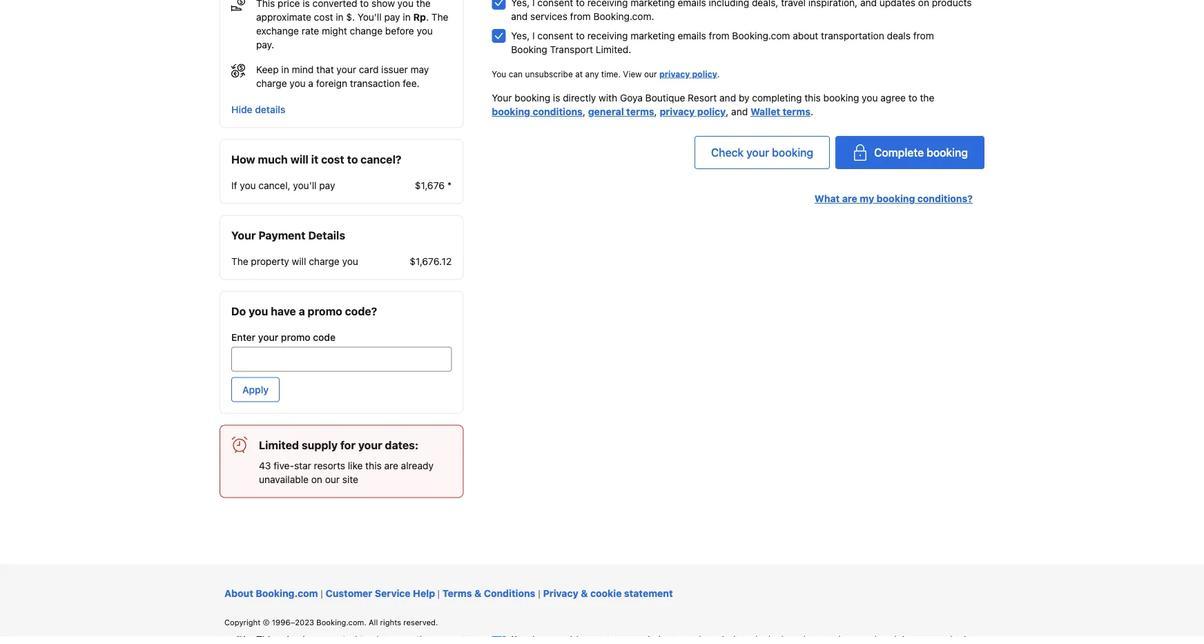 Task type: vqa. For each thing, say whether or not it's contained in the screenshot.
$.
yes



Task type: describe. For each thing, give the bounding box(es) containing it.
marketing for from
[[631, 30, 675, 41]]

policy inside your booking is directly with goya boutique resort and by completing this booking you agree to the booking conditions , general terms , privacy policy , and wallet terms .
[[697, 106, 726, 117]]

goya
[[620, 92, 643, 104]]

you inside your booking is directly with goya boutique resort and by completing this booking you agree to the booking conditions , general terms , privacy policy , and wallet terms .
[[862, 92, 878, 104]]

converted
[[313, 0, 357, 9]]

code
[[313, 331, 336, 343]]

services
[[531, 11, 568, 22]]

keep
[[256, 64, 279, 75]]

booking conditions link
[[492, 106, 583, 117]]

. inside . the exchange rate might change before you pay.
[[426, 11, 429, 23]]

yes, i consent to receiving marketing emails including deals, travel inspiration, and updates on products and services from booking.com.
[[511, 0, 972, 22]]

. the exchange rate might change before you pay.
[[256, 11, 449, 50]]

to inside yes, i consent to receiving marketing emails from booking.com about transportation deals from booking transport limited.
[[576, 30, 585, 41]]

to inside your booking is directly with goya boutique resort and by completing this booking you agree to the booking conditions , general terms , privacy policy , and wallet terms .
[[909, 92, 918, 104]]

customer service help terms & conditions
[[326, 588, 536, 599]]

resorts
[[314, 460, 345, 471]]

change
[[350, 25, 383, 37]]

mind
[[292, 64, 314, 75]]

your payment details
[[231, 228, 345, 242]]

with
[[599, 92, 618, 104]]

the inside your booking is directly with goya boutique resort and by completing this booking you agree to the booking conditions , general terms , privacy policy , and wallet terms .
[[920, 92, 935, 104]]

1 horizontal spatial in
[[336, 11, 344, 23]]

privacy & cookie statement
[[543, 588, 673, 599]]

customer service help link
[[326, 588, 438, 599]]

about booking.com
[[224, 588, 318, 599]]

deals,
[[752, 0, 779, 8]]

wallet
[[751, 106, 781, 117]]

Enter your promo code text field
[[231, 347, 452, 372]]

service
[[375, 588, 411, 599]]

0 vertical spatial are
[[842, 193, 858, 204]]

0 vertical spatial policy
[[692, 69, 718, 79]]

your for your booking is directly with goya boutique resort and by completing this booking you agree to the booking conditions , general terms , privacy policy , and wallet terms .
[[492, 92, 512, 104]]

you right do at the top left of the page
[[249, 304, 268, 318]]

do you have a promo code?
[[231, 304, 377, 318]]

pay inside this price is converted to show you the approximate cost in $. you'll pay in
[[384, 11, 400, 23]]

general terms link
[[588, 106, 655, 117]]

price
[[278, 0, 300, 9]]

0 vertical spatial promo
[[308, 304, 342, 318]]

privacy
[[543, 588, 579, 599]]

consent for limited.
[[538, 30, 573, 41]]

copyright © 1996–2023 booking.com. all rights reserved.
[[224, 618, 438, 627]]

1 horizontal spatial charge
[[309, 255, 340, 267]]

terms & conditions link
[[443, 588, 536, 599]]

on inside 43 five-star resorts like this are already unavailable on our site
[[311, 474, 323, 485]]

0 horizontal spatial booking.com.
[[316, 618, 367, 627]]

43
[[259, 460, 271, 471]]

fee.
[[403, 78, 420, 89]]

a inside keep in mind that your card issuer may charge you a foreign transaction fee.
[[308, 78, 314, 89]]

statement
[[624, 588, 673, 599]]

like
[[348, 460, 363, 471]]

limited supply  for your dates: status
[[220, 425, 464, 498]]

cancel?
[[361, 153, 402, 166]]

1 vertical spatial booking.com
[[256, 588, 318, 599]]

unsubscribe
[[525, 69, 573, 79]]

cost inside this price is converted to show you the approximate cost in $. you'll pay in
[[314, 11, 333, 23]]

issuer
[[381, 64, 408, 75]]

your booking is directly with goya boutique resort and by completing this booking you agree to the booking conditions , general terms , privacy policy , and wallet terms .
[[492, 92, 935, 117]]

your for your payment details
[[231, 228, 256, 242]]

your inside button
[[747, 146, 770, 159]]

exchange
[[256, 25, 299, 37]]

booking inside 'complete booking' button
[[927, 146, 968, 159]]

this price is converted to show you the approximate cost in $. you'll pay in
[[256, 0, 431, 23]]

limited supply  for your dates:
[[259, 438, 419, 452]]

1 vertical spatial cost
[[321, 153, 344, 166]]

property
[[251, 255, 289, 267]]

charge inside keep in mind that your card issuer may charge you a foreign transaction fee.
[[256, 78, 287, 89]]

products
[[932, 0, 972, 8]]

your inside keep in mind that your card issuer may charge you a foreign transaction fee.
[[337, 64, 356, 75]]

©
[[263, 618, 270, 627]]

rights
[[380, 618, 401, 627]]

our inside 43 five-star resorts like this are already unavailable on our site
[[325, 474, 340, 485]]

in inside keep in mind that your card issuer may charge you a foreign transaction fee.
[[281, 64, 289, 75]]

agree
[[881, 92, 906, 104]]

your inside status
[[358, 438, 382, 452]]

foreign
[[316, 78, 347, 89]]

approximate
[[256, 11, 311, 23]]

you inside keep in mind that your card issuer may charge you a foreign transaction fee.
[[290, 78, 306, 89]]

pay.
[[256, 39, 274, 50]]

rate
[[302, 25, 319, 37]]

directly
[[563, 92, 596, 104]]

updates
[[880, 0, 916, 8]]

and down by
[[732, 106, 748, 117]]

can
[[509, 69, 523, 79]]

transportation
[[821, 30, 885, 41]]

2 terms from the left
[[783, 106, 811, 117]]

my
[[860, 193, 875, 204]]

1 & from the left
[[475, 588, 482, 599]]

enter your promo code
[[231, 331, 336, 343]]

the property will charge you
[[231, 255, 358, 267]]

resort
[[688, 92, 717, 104]]

cookie
[[591, 588, 622, 599]]

complete
[[874, 146, 924, 159]]

1 terms from the left
[[627, 106, 655, 117]]

conditions?
[[918, 193, 973, 204]]

limited.
[[596, 44, 632, 55]]

booking.com inside yes, i consent to receiving marketing emails from booking.com about transportation deals from booking transport limited.
[[732, 30, 790, 41]]

much
[[258, 153, 288, 166]]

complete booking
[[874, 146, 968, 159]]

might
[[322, 25, 347, 37]]

by
[[739, 92, 750, 104]]

copyright
[[224, 618, 261, 627]]

all
[[369, 618, 378, 627]]

conditions
[[484, 588, 536, 599]]

to inside this price is converted to show you the approximate cost in $. you'll pay in
[[360, 0, 369, 9]]

privacy & cookie statement link
[[543, 588, 673, 599]]

2 & from the left
[[581, 588, 588, 599]]



Task type: locate. For each thing, give the bounding box(es) containing it.
0 vertical spatial yes,
[[511, 0, 530, 8]]

0 vertical spatial the
[[416, 0, 431, 9]]

2 emails from the top
[[678, 30, 706, 41]]

.
[[426, 11, 429, 23], [718, 69, 720, 79], [811, 106, 814, 117]]

booking up booking conditions link
[[515, 92, 551, 104]]

. up may
[[426, 11, 429, 23]]

0 vertical spatial marketing
[[631, 0, 675, 8]]

are inside 43 five-star resorts like this are already unavailable on our site
[[384, 460, 398, 471]]

you down the rp
[[417, 25, 433, 37]]

receiving
[[588, 0, 628, 8], [588, 30, 628, 41]]

$1,676 *
[[415, 179, 452, 191]]

the left property
[[231, 255, 248, 267]]

2 horizontal spatial ,
[[726, 106, 729, 117]]

i for yes, i consent to receiving marketing emails from booking.com about transportation deals from booking transport limited.
[[533, 30, 535, 41]]

on inside 'yes, i consent to receiving marketing emails including deals, travel inspiration, and updates on products and services from booking.com.'
[[919, 0, 930, 8]]

0 vertical spatial privacy
[[660, 69, 690, 79]]

show
[[372, 0, 395, 9]]

& right the terms
[[475, 588, 482, 599]]

2 , from the left
[[655, 106, 657, 117]]

marketing for including
[[631, 0, 675, 8]]

1 vertical spatial on
[[311, 474, 323, 485]]

promo up "code"
[[308, 304, 342, 318]]

marketing inside yes, i consent to receiving marketing emails from booking.com about transportation deals from booking transport limited.
[[631, 30, 675, 41]]

emails left including
[[678, 0, 706, 8]]

your up property
[[231, 228, 256, 242]]

0 horizontal spatial .
[[426, 11, 429, 23]]

yes, inside 'yes, i consent to receiving marketing emails including deals, travel inspiration, and updates on products and services from booking.com.'
[[511, 0, 530, 8]]

. up your booking is directly with goya boutique resort and by completing this booking you agree to the booking conditions , general terms , privacy policy , and wallet terms .
[[718, 69, 720, 79]]

keep in mind that your card issuer may charge you a foreign transaction fee.
[[256, 64, 429, 89]]

0 vertical spatial consent
[[538, 0, 573, 8]]

your down you
[[492, 92, 512, 104]]

0 horizontal spatial our
[[325, 474, 340, 485]]

0 horizontal spatial terms
[[627, 106, 655, 117]]

your right enter
[[258, 331, 279, 343]]

1 vertical spatial consent
[[538, 30, 573, 41]]

what are my booking conditions?
[[815, 193, 973, 204]]

2 consent from the top
[[538, 30, 573, 41]]

receiving for and
[[588, 0, 628, 8]]

is inside this price is converted to show you the approximate cost in $. you'll pay in
[[303, 0, 310, 9]]

details
[[255, 103, 286, 115]]

you
[[492, 69, 506, 79]]

0 horizontal spatial the
[[231, 255, 248, 267]]

from
[[570, 11, 591, 22], [709, 30, 730, 41], [914, 30, 934, 41]]

1 horizontal spatial this
[[805, 92, 821, 104]]

for
[[340, 438, 356, 452]]

0 vertical spatial is
[[303, 0, 310, 9]]

booking.com. up limited.
[[594, 11, 654, 22]]

the right the rp
[[432, 11, 449, 23]]

if
[[231, 179, 237, 191]]

$.
[[346, 11, 355, 23]]

you inside . the exchange rate might change before you pay.
[[417, 25, 433, 37]]

1 horizontal spatial &
[[581, 588, 588, 599]]

completing
[[752, 92, 802, 104]]

the inside . the exchange rate might change before you pay.
[[432, 11, 449, 23]]

i inside yes, i consent to receiving marketing emails from booking.com about transportation deals from booking transport limited.
[[533, 30, 535, 41]]

pay
[[384, 11, 400, 23], [319, 179, 335, 191]]

booking
[[511, 44, 548, 55]]

1 horizontal spatial a
[[308, 78, 314, 89]]

before
[[385, 25, 414, 37]]

&
[[475, 588, 482, 599], [581, 588, 588, 599]]

1 receiving from the top
[[588, 0, 628, 8]]

3 , from the left
[[726, 106, 729, 117]]

pay down show
[[384, 11, 400, 23]]

1 vertical spatial is
[[553, 92, 560, 104]]

2 yes, from the top
[[511, 30, 530, 41]]

1 horizontal spatial from
[[709, 30, 730, 41]]

will
[[290, 153, 309, 166], [292, 255, 306, 267]]

five-
[[274, 460, 294, 471]]

0 vertical spatial privacy policy link
[[660, 69, 718, 79]]

and left updates
[[861, 0, 877, 8]]

1 horizontal spatial is
[[553, 92, 560, 104]]

this
[[256, 0, 275, 9]]

i for yes, i consent to receiving marketing emails including deals, travel inspiration, and updates on products and services from booking.com.
[[533, 0, 535, 8]]

2 horizontal spatial in
[[403, 11, 411, 23]]

, left wallet
[[726, 106, 729, 117]]

1 vertical spatial policy
[[697, 106, 726, 117]]

yes, for yes, i consent to receiving marketing emails from booking.com about transportation deals from booking transport limited.
[[511, 30, 530, 41]]

privacy down boutique at the top of the page
[[660, 106, 695, 117]]

is for price
[[303, 0, 310, 9]]

booking.com. inside 'yes, i consent to receiving marketing emails including deals, travel inspiration, and updates on products and services from booking.com.'
[[594, 11, 654, 22]]

1 consent from the top
[[538, 0, 573, 8]]

43 five-star resorts like this are already unavailable on our site
[[259, 460, 434, 485]]

a down mind
[[308, 78, 314, 89]]

privacy up boutique at the top of the page
[[660, 69, 690, 79]]

privacy
[[660, 69, 690, 79], [660, 106, 695, 117]]

booking.com. down customer
[[316, 618, 367, 627]]

boutique
[[646, 92, 685, 104]]

the up the rp
[[416, 0, 431, 9]]

you'll
[[358, 11, 382, 23]]

1 vertical spatial privacy policy link
[[660, 106, 726, 117]]

emails for from
[[678, 30, 706, 41]]

1 marketing from the top
[[631, 0, 675, 8]]

terms down completing
[[783, 106, 811, 117]]

1 vertical spatial are
[[384, 460, 398, 471]]

check your booking button
[[695, 136, 830, 169]]

1 vertical spatial emails
[[678, 30, 706, 41]]

is inside your booking is directly with goya boutique resort and by completing this booking you agree to the booking conditions , general terms , privacy policy , and wallet terms .
[[553, 92, 560, 104]]

emails inside yes, i consent to receiving marketing emails from booking.com about transportation deals from booking transport limited.
[[678, 30, 706, 41]]

0 horizontal spatial your
[[231, 228, 256, 242]]

your right check
[[747, 146, 770, 159]]

your right for
[[358, 438, 382, 452]]

booking.com down 'yes, i consent to receiving marketing emails including deals, travel inspiration, and updates on products and services from booking.com.'
[[732, 30, 790, 41]]

$1,676
[[415, 179, 445, 191]]

receiving inside 'yes, i consent to receiving marketing emails including deals, travel inspiration, and updates on products and services from booking.com.'
[[588, 0, 628, 8]]

i inside 'yes, i consent to receiving marketing emails including deals, travel inspiration, and updates on products and services from booking.com.'
[[533, 0, 535, 8]]

reserved.
[[404, 618, 438, 627]]

and left by
[[720, 92, 736, 104]]

2 i from the top
[[533, 30, 535, 41]]

1 horizontal spatial booking.com
[[732, 30, 790, 41]]

card
[[359, 64, 379, 75]]

emails
[[678, 0, 706, 8], [678, 30, 706, 41]]

0 vertical spatial .
[[426, 11, 429, 23]]

travel
[[781, 0, 806, 8]]

1 vertical spatial promo
[[281, 331, 311, 343]]

0 horizontal spatial this
[[366, 460, 382, 471]]

booking down can
[[492, 106, 530, 117]]

our right view
[[644, 69, 657, 79]]

you down details
[[342, 255, 358, 267]]

booking inside the check your booking button
[[772, 146, 814, 159]]

privacy policy link down resort
[[660, 106, 726, 117]]

you right the if
[[240, 179, 256, 191]]

what
[[815, 193, 840, 204]]

1 vertical spatial the
[[231, 255, 248, 267]]

1 vertical spatial booking.com.
[[316, 618, 367, 627]]

1 vertical spatial yes,
[[511, 30, 530, 41]]

consent inside yes, i consent to receiving marketing emails from booking.com about transportation deals from booking transport limited.
[[538, 30, 573, 41]]

1 vertical spatial receiving
[[588, 30, 628, 41]]

2 horizontal spatial from
[[914, 30, 934, 41]]

1 horizontal spatial the
[[920, 92, 935, 104]]

0 horizontal spatial in
[[281, 64, 289, 75]]

emails for including
[[678, 0, 706, 8]]

you can unsubscribe at any time. view our privacy policy .
[[492, 69, 720, 79]]

1 yes, from the top
[[511, 0, 530, 8]]

policy down resort
[[697, 106, 726, 117]]

consent inside 'yes, i consent to receiving marketing emails including deals, travel inspiration, and updates on products and services from booking.com.'
[[538, 0, 573, 8]]

at
[[575, 69, 583, 79]]

from right "services"
[[570, 11, 591, 22]]

, down directly
[[583, 106, 586, 117]]

booking up conditions?
[[927, 146, 968, 159]]

0 vertical spatial this
[[805, 92, 821, 104]]

1 horizontal spatial booking.com.
[[594, 11, 654, 22]]

charge
[[256, 78, 287, 89], [309, 255, 340, 267]]

to inside 'yes, i consent to receiving marketing emails including deals, travel inspiration, and updates on products and services from booking.com.'
[[576, 0, 585, 8]]

1 horizontal spatial ,
[[655, 106, 657, 117]]

how much will it cost to cancel?
[[231, 153, 402, 166]]

any
[[585, 69, 599, 79]]

this up "wallet terms" link
[[805, 92, 821, 104]]

1 vertical spatial charge
[[309, 255, 340, 267]]

i up booking
[[533, 30, 535, 41]]

will left it
[[290, 153, 309, 166]]

receiving inside yes, i consent to receiving marketing emails from booking.com about transportation deals from booking transport limited.
[[588, 30, 628, 41]]

0 vertical spatial will
[[290, 153, 309, 166]]

i up "services"
[[533, 0, 535, 8]]

this inside 43 five-star resorts like this are already unavailable on our site
[[366, 460, 382, 471]]

are down dates:
[[384, 460, 398, 471]]

1 horizontal spatial our
[[644, 69, 657, 79]]

0 vertical spatial booking.com.
[[594, 11, 654, 22]]

,
[[583, 106, 586, 117], [655, 106, 657, 117], [726, 106, 729, 117]]

already
[[401, 460, 434, 471]]

you
[[398, 0, 414, 9], [417, 25, 433, 37], [290, 78, 306, 89], [862, 92, 878, 104], [240, 179, 256, 191], [342, 255, 358, 267], [249, 304, 268, 318]]

complete booking button
[[836, 136, 985, 169]]

consent
[[538, 0, 573, 8], [538, 30, 573, 41]]

will down your payment details
[[292, 255, 306, 267]]

2 horizontal spatial .
[[811, 106, 814, 117]]

promo down do you have a promo code? at the top left
[[281, 331, 311, 343]]

1 vertical spatial pay
[[319, 179, 335, 191]]

yes, for yes, i consent to receiving marketing emails including deals, travel inspiration, and updates on products and services from booking.com.
[[511, 0, 530, 8]]

rp
[[413, 11, 426, 23]]

the right agree
[[920, 92, 935, 104]]

1 vertical spatial a
[[299, 304, 305, 318]]

is right price
[[303, 0, 310, 9]]

booking left agree
[[824, 92, 859, 104]]

apply button
[[231, 377, 280, 402]]

receiving for limited.
[[588, 30, 628, 41]]

0 vertical spatial on
[[919, 0, 930, 8]]

terms down goya
[[627, 106, 655, 117]]

0 vertical spatial cost
[[314, 11, 333, 23]]

0 horizontal spatial from
[[570, 11, 591, 22]]

1 horizontal spatial terms
[[783, 106, 811, 117]]

1 vertical spatial .
[[718, 69, 720, 79]]

1 vertical spatial this
[[366, 460, 382, 471]]

1 vertical spatial your
[[231, 228, 256, 242]]

0 horizontal spatial &
[[475, 588, 482, 599]]

privacy policy link
[[660, 69, 718, 79], [660, 106, 726, 117]]

in left mind
[[281, 64, 289, 75]]

booking.com.
[[594, 11, 654, 22], [316, 618, 367, 627]]

policy up resort
[[692, 69, 718, 79]]

1 vertical spatial marketing
[[631, 30, 675, 41]]

booking.com up the 1996–2023 in the left bottom of the page
[[256, 588, 318, 599]]

2 marketing from the top
[[631, 30, 675, 41]]

this right the like
[[366, 460, 382, 471]]

cost
[[314, 11, 333, 23], [321, 153, 344, 166]]

0 vertical spatial receiving
[[588, 0, 628, 8]]

code?
[[345, 304, 377, 318]]

0 vertical spatial pay
[[384, 11, 400, 23]]

a right "have" at the top left of page
[[299, 304, 305, 318]]

0 horizontal spatial a
[[299, 304, 305, 318]]

you up the rp
[[398, 0, 414, 9]]

1 horizontal spatial the
[[432, 11, 449, 23]]

do
[[231, 304, 246, 318]]

, down boutique at the top of the page
[[655, 106, 657, 117]]

hide details
[[231, 103, 286, 115]]

2 receiving from the top
[[588, 30, 628, 41]]

you inside this price is converted to show you the approximate cost in $. you'll pay in
[[398, 0, 414, 9]]

the inside this price is converted to show you the approximate cost in $. you'll pay in
[[416, 0, 431, 9]]

emails inside 'yes, i consent to receiving marketing emails including deals, travel inspiration, and updates on products and services from booking.com.'
[[678, 0, 706, 8]]

emails down 'yes, i consent to receiving marketing emails including deals, travel inspiration, and updates on products and services from booking.com.'
[[678, 30, 706, 41]]

you down mind
[[290, 78, 306, 89]]

and left "services"
[[511, 11, 528, 22]]

customer
[[326, 588, 373, 599]]

1 vertical spatial our
[[325, 474, 340, 485]]

our down resorts
[[325, 474, 340, 485]]

0 horizontal spatial the
[[416, 0, 431, 9]]

about
[[793, 30, 819, 41]]

about booking.com link
[[224, 588, 318, 599]]

1 vertical spatial privacy
[[660, 106, 695, 117]]

0 horizontal spatial pay
[[319, 179, 335, 191]]

marketing inside 'yes, i consent to receiving marketing emails including deals, travel inspiration, and updates on products and services from booking.com.'
[[631, 0, 675, 8]]

you left agree
[[862, 92, 878, 104]]

0 horizontal spatial on
[[311, 474, 323, 485]]

your inside your booking is directly with goya boutique resort and by completing this booking you agree to the booking conditions , general terms , privacy policy , and wallet terms .
[[492, 92, 512, 104]]

1 horizontal spatial pay
[[384, 11, 400, 23]]

time.
[[601, 69, 621, 79]]

are left my
[[842, 193, 858, 204]]

from inside 'yes, i consent to receiving marketing emails including deals, travel inspiration, and updates on products and services from booking.com.'
[[570, 11, 591, 22]]

apply
[[242, 384, 269, 395]]

1 i from the top
[[533, 0, 535, 8]]

0 vertical spatial booking.com
[[732, 30, 790, 41]]

details
[[308, 228, 345, 242]]

consent down "services"
[[538, 30, 573, 41]]

0 vertical spatial a
[[308, 78, 314, 89]]

charge down details
[[309, 255, 340, 267]]

how
[[231, 153, 255, 166]]

unavailable
[[259, 474, 309, 485]]

yes, inside yes, i consent to receiving marketing emails from booking.com about transportation deals from booking transport limited.
[[511, 30, 530, 41]]

0 horizontal spatial are
[[384, 460, 398, 471]]

privacy inside your booking is directly with goya boutique resort and by completing this booking you agree to the booking conditions , general terms , privacy policy , and wallet terms .
[[660, 106, 695, 117]]

transaction
[[350, 78, 400, 89]]

0 vertical spatial your
[[492, 92, 512, 104]]

inspiration,
[[809, 0, 858, 8]]

. right wallet
[[811, 106, 814, 117]]

consent for and
[[538, 0, 573, 8]]

check your booking
[[711, 146, 814, 159]]

will for property
[[292, 255, 306, 267]]

1 vertical spatial will
[[292, 255, 306, 267]]

1 horizontal spatial on
[[919, 0, 930, 8]]

1 horizontal spatial are
[[842, 193, 858, 204]]

to
[[360, 0, 369, 9], [576, 0, 585, 8], [576, 30, 585, 41], [909, 92, 918, 104], [347, 153, 358, 166]]

0 horizontal spatial booking.com
[[256, 588, 318, 599]]

0 vertical spatial i
[[533, 0, 535, 8]]

0 vertical spatial our
[[644, 69, 657, 79]]

& left cookie
[[581, 588, 588, 599]]

*
[[447, 179, 452, 191]]

pay right you'll
[[319, 179, 335, 191]]

cancel,
[[259, 179, 291, 191]]

is for booking
[[553, 92, 560, 104]]

0 horizontal spatial charge
[[256, 78, 287, 89]]

cost right it
[[321, 153, 344, 166]]

if you cancel, you'll pay
[[231, 179, 335, 191]]

consent up "services"
[[538, 0, 573, 8]]

it
[[311, 153, 319, 166]]

booking right my
[[877, 193, 915, 204]]

payment
[[259, 228, 306, 242]]

1 , from the left
[[583, 106, 586, 117]]

wallet terms link
[[751, 106, 811, 117]]

1 emails from the top
[[678, 0, 706, 8]]

and
[[861, 0, 877, 8], [511, 11, 528, 22], [720, 92, 736, 104], [732, 106, 748, 117]]

help
[[413, 588, 435, 599]]

view
[[623, 69, 642, 79]]

in left $.
[[336, 11, 344, 23]]

1 horizontal spatial .
[[718, 69, 720, 79]]

0 horizontal spatial is
[[303, 0, 310, 9]]

deals
[[887, 30, 911, 41]]

in left the rp
[[403, 11, 411, 23]]

star
[[294, 460, 311, 471]]

your up foreign
[[337, 64, 356, 75]]

limited
[[259, 438, 299, 452]]

0 vertical spatial emails
[[678, 0, 706, 8]]

may
[[411, 64, 429, 75]]

2 vertical spatial .
[[811, 106, 814, 117]]

this inside your booking is directly with goya boutique resort and by completing this booking you agree to the booking conditions , general terms , privacy policy , and wallet terms .
[[805, 92, 821, 104]]

privacy policy link up resort
[[660, 69, 718, 79]]

on right updates
[[919, 0, 930, 8]]

1 vertical spatial i
[[533, 30, 535, 41]]

1 horizontal spatial your
[[492, 92, 512, 104]]

cost down converted
[[314, 11, 333, 23]]

0 vertical spatial charge
[[256, 78, 287, 89]]

will for much
[[290, 153, 309, 166]]

0 horizontal spatial ,
[[583, 106, 586, 117]]

from down including
[[709, 30, 730, 41]]

booking down "wallet terms" link
[[772, 146, 814, 159]]

from right deals
[[914, 30, 934, 41]]

a
[[308, 78, 314, 89], [299, 304, 305, 318]]

charge down keep
[[256, 78, 287, 89]]

1 vertical spatial the
[[920, 92, 935, 104]]

0 vertical spatial the
[[432, 11, 449, 23]]

on down resorts
[[311, 474, 323, 485]]

is up conditions on the left top of the page
[[553, 92, 560, 104]]

. inside your booking is directly with goya boutique resort and by completing this booking you agree to the booking conditions , general terms , privacy policy , and wallet terms .
[[811, 106, 814, 117]]



